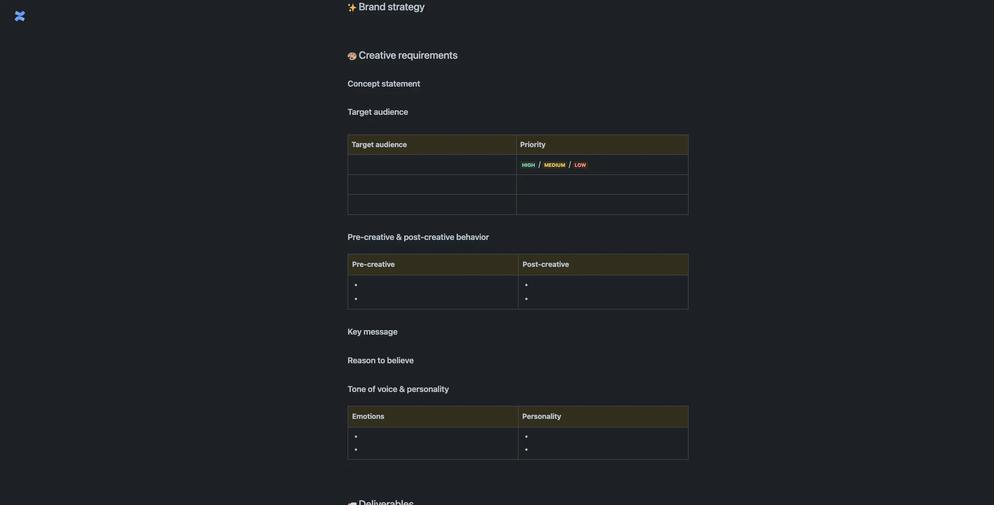 Task type: describe. For each thing, give the bounding box(es) containing it.
brand strategy
[[357, 0, 425, 12]]

copy image for key message
[[397, 326, 408, 337]]

medium
[[545, 162, 566, 168]]

:art: image
[[348, 51, 357, 60]]

reason to believe
[[348, 355, 414, 365]]

key
[[348, 327, 362, 337]]

post-
[[404, 232, 424, 242]]

high
[[522, 162, 535, 168]]

post-
[[523, 260, 542, 269]]

behavior
[[456, 232, 489, 242]]

concept statement
[[348, 78, 420, 88]]

tone
[[348, 384, 366, 394]]

strategy
[[388, 0, 425, 12]]

1 vertical spatial audience
[[376, 140, 407, 148]]

2 / from the left
[[569, 160, 571, 168]]

copy image for reason to believe
[[413, 355, 424, 366]]

0 vertical spatial audience
[[374, 107, 408, 117]]

personality
[[407, 384, 449, 394]]

key message
[[348, 327, 398, 337]]

0 vertical spatial &
[[396, 232, 402, 242]]

:truck: image
[[348, 501, 357, 505]]

of
[[368, 384, 376, 394]]

copy image for pre-creative & post-creative behavior
[[488, 232, 499, 242]]

voice
[[378, 384, 397, 394]]

low
[[575, 162, 586, 168]]

message
[[364, 327, 398, 337]]

high / medium / low
[[522, 160, 586, 168]]

pre- for pre-creative & post-creative behavior
[[348, 232, 364, 242]]

creative for pre-creative
[[367, 260, 395, 269]]

post-creative
[[523, 260, 569, 269]]

0 vertical spatial target
[[348, 107, 372, 117]]

concept
[[348, 78, 380, 88]]

personality
[[523, 413, 561, 421]]



Task type: vqa. For each thing, say whether or not it's contained in the screenshot.
"Priority"
yes



Task type: locate. For each thing, give the bounding box(es) containing it.
1 vertical spatial pre-
[[352, 260, 367, 269]]

to
[[378, 355, 385, 365]]

statement
[[382, 78, 420, 88]]

copy image for tone of voice & personality
[[448, 384, 459, 394]]

& left post-
[[396, 232, 402, 242]]

creative requirements
[[357, 49, 458, 61]]

:sparkles: image
[[348, 3, 357, 12]]

brand
[[359, 0, 386, 12]]

tone of voice & personality
[[348, 384, 449, 394]]

believe
[[387, 355, 414, 365]]

confluence image
[[13, 9, 27, 23], [13, 9, 27, 23]]

0 horizontal spatial /
[[539, 160, 541, 168]]

audience
[[374, 107, 408, 117], [376, 140, 407, 148]]

target audience
[[348, 107, 408, 117], [352, 140, 407, 148]]

& right voice
[[399, 384, 405, 394]]

reason
[[348, 355, 376, 365]]

:truck: image
[[348, 501, 357, 505]]

creative
[[364, 232, 394, 242], [424, 232, 455, 242], [367, 260, 395, 269], [542, 260, 569, 269]]

:sparkles: image
[[348, 3, 357, 12]]

1 vertical spatial &
[[399, 384, 405, 394]]

pre-creative & post-creative behavior
[[348, 232, 489, 242]]

0 vertical spatial pre-
[[348, 232, 364, 242]]

emotions
[[352, 413, 385, 421]]

1 vertical spatial target audience
[[352, 140, 407, 148]]

creative for pre-creative & post-creative behavior
[[364, 232, 394, 242]]

:art: image
[[348, 51, 357, 60]]

creative for post-creative
[[542, 260, 569, 269]]

1 vertical spatial target
[[352, 140, 374, 148]]

pre- for pre-creative
[[352, 260, 367, 269]]

creative
[[359, 49, 396, 61]]

copy image
[[488, 232, 499, 242], [397, 326, 408, 337], [413, 355, 424, 366], [448, 384, 459, 394], [413, 499, 424, 505]]

/ left low
[[569, 160, 571, 168]]

target
[[348, 107, 372, 117], [352, 140, 374, 148]]

requirements
[[398, 49, 458, 61]]

pre-
[[348, 232, 364, 242], [352, 260, 367, 269]]

1 / from the left
[[539, 160, 541, 168]]

copy image
[[424, 1, 435, 11], [457, 49, 468, 60], [419, 78, 430, 89], [407, 107, 418, 117]]

&
[[396, 232, 402, 242], [399, 384, 405, 394]]

0 vertical spatial target audience
[[348, 107, 408, 117]]

1 horizontal spatial /
[[569, 160, 571, 168]]

/
[[539, 160, 541, 168], [569, 160, 571, 168]]

/ right high
[[539, 160, 541, 168]]

pre-creative
[[352, 260, 395, 269]]

priority
[[520, 140, 546, 148]]



